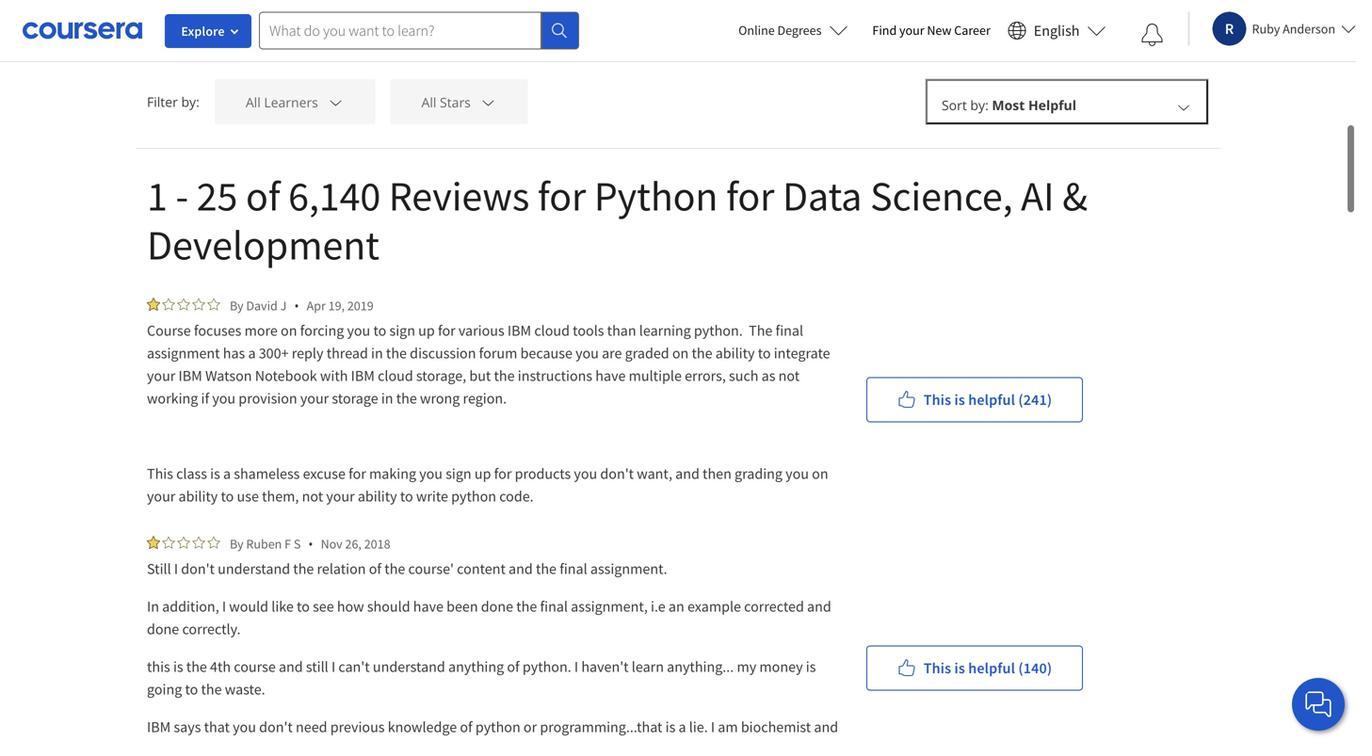 Task type: locate. For each thing, give the bounding box(es) containing it.
chevron down image right learners
[[327, 94, 344, 111]]

learn
[[632, 657, 664, 676]]

2019
[[347, 297, 374, 314]]

1 vertical spatial this
[[147, 464, 173, 483]]

of up had
[[460, 718, 473, 737]]

up inside the this class is a shameless excuse for making you sign up for products you don't want, and then grading you on your ability to use them, not your ability to write python code.
[[475, 464, 491, 483]]

all
[[246, 93, 261, 111], [421, 93, 437, 111]]

all stars button
[[390, 79, 528, 124]]

0 horizontal spatial r
[[558, 740, 567, 742]]

0 vertical spatial don't
[[600, 464, 634, 483]]

2 vertical spatial this
[[924, 659, 952, 678]]

the down 4th
[[201, 680, 222, 699]]

1 horizontal spatial that
[[711, 740, 737, 742]]

chevron down image right stars
[[480, 94, 497, 111]]

0 horizontal spatial •
[[294, 297, 299, 315]]

on down j
[[281, 321, 297, 340]]

want,
[[637, 464, 672, 483]]

2 vertical spatial have
[[154, 740, 184, 742]]

don't up addition,
[[181, 560, 215, 578]]

1
[[147, 170, 167, 222]]

helpful
[[969, 390, 1015, 409], [969, 659, 1015, 678]]

on right the grading
[[812, 464, 829, 483]]

learning
[[639, 321, 691, 340]]

final
[[776, 321, 804, 340], [560, 560, 587, 578], [540, 597, 568, 616]]

0 vertical spatial up
[[418, 321, 435, 340]]

this for this class is a shameless excuse for making you sign up for products you don't want, and then grading you on your ability to use them, not your ability to write python code.
[[147, 464, 173, 483]]

have inside in addition, i would like to see how should have been done the final assignment, i.e an example corrected and done correctly.
[[413, 597, 444, 616]]

you up one
[[233, 718, 256, 737]]

5
[[193, 13, 200, 31]]

your down excuse
[[326, 487, 355, 506]]

with
[[320, 366, 348, 385]]

of right anything
[[507, 657, 520, 676]]

1 vertical spatial helpful
[[969, 659, 1015, 678]]

0 vertical spatial understand
[[218, 560, 290, 578]]

the left 4th
[[186, 657, 207, 676]]

2 vertical spatial don't
[[259, 718, 293, 737]]

a inside course focuses more on forcing you to sign up for various ibm cloud tools than learning python.  the final assignment has a 300+ reply thread in the discussion forum because you are graded on the ability to integrate your ibm watson notebook with ibm cloud storage, but the instructions have multiple errors, such as not working if you provision your storage in the wrong region.
[[248, 344, 256, 363]]

such
[[729, 366, 759, 385]]

1 vertical spatial understand
[[373, 657, 445, 676]]

notebook
[[255, 366, 317, 385]]

helpful inside button
[[969, 390, 1015, 409]]

1 horizontal spatial by:
[[971, 96, 989, 114]]

0 vertical spatial helpful
[[969, 390, 1015, 409]]

300+
[[259, 344, 289, 363]]

anything
[[448, 657, 504, 676]]

graded
[[625, 344, 669, 363]]

0 vertical spatial by
[[230, 297, 244, 314]]

than
[[607, 321, 636, 340]]

example
[[688, 597, 741, 616]]

not down excuse
[[302, 487, 323, 506]]

python right write
[[451, 487, 496, 506]]

but
[[469, 366, 491, 385]]

sign up write
[[446, 464, 472, 483]]

this is helpful (241) button
[[867, 377, 1083, 422]]

is left (140)
[[955, 659, 965, 678]]

0 horizontal spatial up
[[418, 321, 435, 340]]

python
[[451, 487, 496, 506], [476, 718, 521, 737]]

0 horizontal spatial by:
[[181, 93, 200, 111]]

you inside ibm says that you don't need previous knowledge of python or programming...that is a lie. i am biochemist and i have a msc in one health, and during mi years we had lessons of r and r deducer. during that lessons, th
[[233, 718, 256, 737]]

an
[[669, 597, 685, 616]]

chevron down image
[[1176, 98, 1192, 115]]

final up assignment, on the bottom
[[560, 560, 587, 578]]

assignment
[[147, 344, 220, 363]]

on
[[281, 321, 297, 340], [672, 344, 689, 363], [812, 464, 829, 483]]

a right has
[[248, 344, 256, 363]]

have inside course focuses more on forcing you to sign up for various ibm cloud tools than learning python.  the final assignment has a 300+ reply thread in the discussion forum because you are graded on the ability to integrate your ibm watson notebook with ibm cloud storage, but the instructions have multiple errors, such as not working if you provision your storage in the wrong region.
[[596, 366, 626, 385]]

1 horizontal spatial up
[[475, 464, 491, 483]]

all inside button
[[246, 93, 261, 111]]

filled star image
[[147, 536, 160, 549]]

2 chevron down image from the left
[[480, 94, 497, 111]]

by: for sort
[[971, 96, 989, 114]]

in inside ibm says that you don't need previous knowledge of python or programming...that is a lie. i am biochemist and i have a msc in one health, and during mi years we had lessons of r and r deducer. during that lessons, th
[[227, 740, 239, 742]]

forcing
[[300, 321, 344, 340]]

anything...
[[667, 657, 734, 676]]

cloud up because
[[534, 321, 570, 340]]

course
[[147, 321, 191, 340]]

the left discussion
[[386, 344, 407, 363]]

of inside this is the 4th course and still i can't understand anything of python. i haven't learn anything... my money is going to the waste.
[[507, 657, 520, 676]]

cloud
[[534, 321, 570, 340], [378, 366, 413, 385]]

helpful inside button
[[969, 659, 1015, 678]]

by: right sort
[[971, 96, 989, 114]]

lessons
[[493, 740, 540, 742]]

1 vertical spatial cloud
[[378, 366, 413, 385]]

final left assignment, on the bottom
[[540, 597, 568, 616]]

2 horizontal spatial don't
[[600, 464, 634, 483]]

that down am
[[711, 740, 737, 742]]

1 horizontal spatial sign
[[446, 464, 472, 483]]

None search field
[[259, 12, 579, 49]]

python. left haven't
[[523, 657, 571, 676]]

cloud left storage,
[[378, 366, 413, 385]]

python up lessons
[[476, 718, 521, 737]]

previous
[[330, 718, 385, 737]]

final inside in addition, i would like to see how should have been done the final assignment, i.e an example corrected and done correctly.
[[540, 597, 568, 616]]

is inside button
[[955, 659, 965, 678]]

2 vertical spatial in
[[227, 740, 239, 742]]

by ruben f s • nov 26, 2018
[[230, 535, 390, 553]]

had
[[466, 740, 490, 742]]

1 horizontal spatial python.
[[694, 321, 743, 340]]

and left still on the bottom left
[[279, 657, 303, 676]]

i right still on the bottom left
[[332, 657, 335, 676]]

1 horizontal spatial ability
[[358, 487, 397, 506]]

by:
[[181, 93, 200, 111], [971, 96, 989, 114]]

ability down making
[[358, 487, 397, 506]]

deducer.
[[609, 740, 663, 742]]

have
[[596, 366, 626, 385], [413, 597, 444, 616], [154, 740, 184, 742]]

0 horizontal spatial understand
[[218, 560, 290, 578]]

don't left want, on the left
[[600, 464, 634, 483]]

to inside in addition, i would like to see how should have been done the final assignment, i.e an example corrected and done correctly.
[[297, 597, 310, 616]]

python.
[[694, 321, 743, 340], [523, 657, 571, 676]]

because
[[520, 344, 573, 363]]

-
[[176, 170, 188, 222]]

1 chevron down image from the left
[[327, 94, 344, 111]]

all left stars
[[421, 93, 437, 111]]

and inside in addition, i would like to see how should have been done the final assignment, i.e an example corrected and done correctly.
[[807, 597, 831, 616]]

1 horizontal spatial have
[[413, 597, 444, 616]]

i inside in addition, i would like to see how should have been done the final assignment, i.e an example corrected and done correctly.
[[222, 597, 226, 616]]

0 horizontal spatial on
[[281, 321, 297, 340]]

have left been
[[413, 597, 444, 616]]

r
[[1225, 19, 1234, 38], [558, 740, 567, 742], [597, 740, 606, 742]]

1 vertical spatial not
[[302, 487, 323, 506]]

1 vertical spatial sign
[[446, 464, 472, 483]]

1 horizontal spatial all
[[421, 93, 437, 111]]

i left haven't
[[575, 657, 578, 676]]

is up during
[[666, 718, 676, 737]]

can't
[[338, 657, 370, 676]]

nov
[[321, 535, 343, 552]]

the
[[386, 344, 407, 363], [692, 344, 713, 363], [494, 366, 515, 385], [396, 389, 417, 408], [293, 560, 314, 578], [385, 560, 405, 578], [536, 560, 557, 578], [516, 597, 537, 616], [186, 657, 207, 676], [201, 680, 222, 699]]

and left then
[[675, 464, 700, 483]]

ability
[[716, 344, 755, 363], [179, 487, 218, 506], [358, 487, 397, 506]]

reply
[[292, 344, 324, 363]]

this class is a shameless excuse for making you sign up for products you don't want, and then grading you on your ability to use them, not your ability to write python code.
[[147, 464, 832, 506]]

a inside the this class is a shameless excuse for making you sign up for products you don't want, and then grading you on your ability to use them, not your ability to write python code.
[[223, 464, 231, 483]]

up up discussion
[[418, 321, 435, 340]]

ibm up the storage
[[351, 366, 375, 385]]

19,
[[328, 297, 345, 314]]

by left david
[[230, 297, 244, 314]]

1 horizontal spatial •
[[308, 535, 313, 553]]

that up msc
[[204, 718, 230, 737]]

all for all stars
[[421, 93, 437, 111]]

is inside the this class is a shameless excuse for making you sign up for products you don't want, and then grading you on your ability to use them, not your ability to write python code.
[[210, 464, 220, 483]]

assignment.
[[590, 560, 667, 578]]

years
[[408, 740, 441, 742]]

0 vertical spatial cloud
[[534, 321, 570, 340]]

to left see
[[297, 597, 310, 616]]

2 horizontal spatial ability
[[716, 344, 755, 363]]

msc
[[198, 740, 224, 742]]

provision
[[239, 389, 297, 408]]

is right class
[[210, 464, 220, 483]]

ability up such
[[716, 344, 755, 363]]

is inside button
[[955, 390, 965, 409]]

0 vertical spatial not
[[779, 366, 800, 385]]

i.e
[[651, 597, 666, 616]]

0 horizontal spatial have
[[154, 740, 184, 742]]

helpful left (140)
[[969, 659, 1015, 678]]

0 horizontal spatial python.
[[523, 657, 571, 676]]

0 horizontal spatial sign
[[390, 321, 415, 340]]

sign inside the this class is a shameless excuse for making you sign up for products you don't want, and then grading you on your ability to use them, not your ability to write python code.
[[446, 464, 472, 483]]

0 horizontal spatial don't
[[181, 560, 215, 578]]

lie.
[[689, 718, 708, 737]]

find your new career
[[873, 22, 991, 39]]

star image
[[162, 298, 175, 311], [162, 536, 175, 549], [177, 536, 190, 549], [207, 536, 220, 549]]

0 vertical spatial done
[[481, 597, 513, 616]]

2 by from the top
[[230, 535, 244, 552]]

python. left the the
[[694, 321, 743, 340]]

storage,
[[416, 366, 466, 385]]

by left ruben
[[230, 535, 244, 552]]

i
[[174, 560, 178, 578], [222, 597, 226, 616], [332, 657, 335, 676], [575, 657, 578, 676], [711, 718, 715, 737], [147, 740, 151, 742]]

don't inside the this class is a shameless excuse for making you sign up for products you don't want, and then grading you on your ability to use them, not your ability to write python code.
[[600, 464, 634, 483]]

show notifications image
[[1141, 24, 1164, 46]]

0 horizontal spatial all
[[246, 93, 261, 111]]

up left the products
[[475, 464, 491, 483]]

data
[[783, 170, 862, 222]]

in
[[371, 344, 383, 363], [381, 389, 393, 408], [227, 740, 239, 742]]

chevron down image inside all learners button
[[327, 94, 344, 111]]

1 vertical spatial python.
[[523, 657, 571, 676]]

in left one
[[227, 740, 239, 742]]

corrected
[[744, 597, 804, 616]]

by: for filter
[[181, 93, 200, 111]]

of right 25
[[246, 170, 280, 222]]

don't
[[600, 464, 634, 483], [181, 560, 215, 578], [259, 718, 293, 737]]

0 vertical spatial python.
[[694, 321, 743, 340]]

26,
[[345, 535, 362, 552]]

the inside in addition, i would like to see how should have been done the final assignment, i.e an example corrected and done correctly.
[[516, 597, 537, 616]]

to left write
[[400, 487, 413, 506]]

not right as at the right of page
[[779, 366, 800, 385]]

1 vertical spatial python
[[476, 718, 521, 737]]

python inside the this class is a shameless excuse for making you sign up for products you don't want, and then grading you on your ability to use them, not your ability to write python code.
[[451, 487, 496, 506]]

2 vertical spatial final
[[540, 597, 568, 616]]

of inside 1 - 25 of 6,140 reviews for python for data science, ai & development
[[246, 170, 280, 222]]

1 horizontal spatial chevron down image
[[480, 94, 497, 111]]

this for this is helpful (140)
[[924, 659, 952, 678]]

have down says
[[154, 740, 184, 742]]

a right class
[[223, 464, 231, 483]]

0 vertical spatial sign
[[390, 321, 415, 340]]

helpful for (140)
[[969, 659, 1015, 678]]

1 by from the top
[[230, 297, 244, 314]]

see
[[147, 13, 170, 31]]

1 vertical spatial on
[[672, 344, 689, 363]]

0 vertical spatial on
[[281, 321, 297, 340]]

2 horizontal spatial have
[[596, 366, 626, 385]]

the right been
[[516, 597, 537, 616]]

done down in
[[147, 620, 179, 639]]

says
[[174, 718, 201, 737]]

0 vertical spatial this
[[924, 390, 952, 409]]

2 vertical spatial on
[[812, 464, 829, 483]]

this is helpful (140)
[[924, 659, 1052, 678]]

0 vertical spatial in
[[371, 344, 383, 363]]

you up write
[[419, 464, 443, 483]]

1 vertical spatial have
[[413, 597, 444, 616]]

ability inside course focuses more on forcing you to sign up for various ibm cloud tools than learning python.  the final assignment has a 300+ reply thread in the discussion forum because you are graded on the ability to integrate your ibm watson notebook with ibm cloud storage, but the instructions have multiple errors, such as not working if you provision your storage in the wrong region.
[[716, 344, 755, 363]]

1 horizontal spatial understand
[[373, 657, 445, 676]]

1 helpful from the top
[[969, 390, 1015, 409]]

2 horizontal spatial on
[[812, 464, 829, 483]]

all inside "button"
[[421, 93, 437, 111]]

this inside button
[[924, 390, 952, 409]]

by inside by ruben f s • nov 26, 2018
[[230, 535, 244, 552]]

star image
[[177, 298, 190, 311], [192, 298, 205, 311], [207, 298, 220, 311], [192, 536, 205, 549]]

waste.
[[225, 680, 265, 699]]

chat with us image
[[1304, 689, 1334, 720]]

by inside by david j • apr 19, 2019
[[230, 297, 244, 314]]

1 vertical spatial by
[[230, 535, 244, 552]]

and right corrected
[[807, 597, 831, 616]]

you
[[347, 321, 370, 340], [576, 344, 599, 363], [212, 389, 236, 408], [419, 464, 443, 483], [574, 464, 597, 483], [786, 464, 809, 483], [233, 718, 256, 737]]

0 horizontal spatial done
[[147, 620, 179, 639]]

sign up discussion
[[390, 321, 415, 340]]

i left would
[[222, 597, 226, 616]]

is left (241) in the right of the page
[[955, 390, 965, 409]]

more
[[244, 321, 278, 340]]

helpful left (241) in the right of the page
[[969, 390, 1015, 409]]

am
[[718, 718, 738, 737]]

• right j
[[294, 297, 299, 315]]

python. inside this is the 4th course and still i can't understand anything of python. i haven't learn anything... my money is going to the waste.
[[523, 657, 571, 676]]

how
[[337, 597, 364, 616]]

• right "s" on the bottom of the page
[[308, 535, 313, 553]]

1 vertical spatial up
[[475, 464, 491, 483]]

0 horizontal spatial chevron down image
[[327, 94, 344, 111]]

we
[[444, 740, 463, 742]]

your right find
[[900, 22, 925, 39]]

don't inside ibm says that you don't need previous knowledge of python or programming...that is a lie. i am biochemist and i have a msc in one health, and during mi years we had lessons of r and r deducer. during that lessons, th
[[259, 718, 293, 737]]

in right thread
[[371, 344, 383, 363]]

thread
[[327, 344, 368, 363]]

final inside course focuses more on forcing you to sign up for various ibm cloud tools than learning python.  the final assignment has a 300+ reply thread in the discussion forum because you are graded on the ability to integrate your ibm watson notebook with ibm cloud storage, but the instructions have multiple errors, such as not working if you provision your storage in the wrong region.
[[776, 321, 804, 340]]

1 horizontal spatial on
[[672, 344, 689, 363]]

don't up health,
[[259, 718, 293, 737]]

0 vertical spatial final
[[776, 321, 804, 340]]

the up errors,
[[692, 344, 713, 363]]

1 horizontal spatial not
[[779, 366, 800, 385]]

your inside the find your new career 'link'
[[900, 22, 925, 39]]

2 all from the left
[[421, 93, 437, 111]]

25
[[197, 170, 238, 222]]

1 vertical spatial final
[[560, 560, 587, 578]]

this inside button
[[924, 659, 952, 678]]

0 vertical spatial have
[[596, 366, 626, 385]]

and right the content
[[509, 560, 533, 578]]

done right been
[[481, 597, 513, 616]]

1 all from the left
[[246, 93, 261, 111]]

of down 2018
[[369, 560, 382, 578]]

1 vertical spatial don't
[[181, 560, 215, 578]]

1 horizontal spatial don't
[[259, 718, 293, 737]]

0 vertical spatial python
[[451, 487, 496, 506]]

ruby anderson
[[1252, 20, 1336, 37]]

integrate
[[774, 344, 830, 363]]

not
[[779, 366, 800, 385], [302, 487, 323, 506]]

not inside course focuses more on forcing you to sign up for various ibm cloud tools than learning python.  the final assignment has a 300+ reply thread in the discussion forum because you are graded on the ability to integrate your ibm watson notebook with ibm cloud storage, but the instructions have multiple errors, such as not working if you provision your storage in the wrong region.
[[779, 366, 800, 385]]

then
[[703, 464, 732, 483]]

have down are
[[596, 366, 626, 385]]

are
[[602, 344, 622, 363]]

0 horizontal spatial that
[[204, 718, 230, 737]]

this inside the this class is a shameless excuse for making you sign up for products you don't want, and then grading you on your ability to use them, not your ability to write python code.
[[147, 464, 173, 483]]

understand down ruben
[[218, 560, 290, 578]]

coursera image
[[23, 15, 142, 45]]

0 horizontal spatial not
[[302, 487, 323, 506]]

as
[[762, 366, 776, 385]]

2 helpful from the top
[[969, 659, 1015, 678]]

in right the storage
[[381, 389, 393, 408]]

chevron down image inside all stars "button"
[[480, 94, 497, 111]]

during
[[666, 740, 708, 742]]

0 vertical spatial that
[[204, 718, 230, 737]]

on down learning
[[672, 344, 689, 363]]

chevron down image
[[327, 94, 344, 111], [480, 94, 497, 111]]

you down 2019 in the top of the page
[[347, 321, 370, 340]]

addition,
[[162, 597, 219, 616]]

filter by:
[[147, 93, 200, 111]]



Task type: vqa. For each thing, say whether or not it's contained in the screenshot.
What do you want to learn? text box
yes



Task type: describe. For each thing, give the bounding box(es) containing it.
0 horizontal spatial ability
[[179, 487, 218, 506]]

online degrees
[[739, 22, 822, 39]]

this
[[147, 657, 170, 676]]

still i don't understand the relation of the course' content and the final assignment.
[[147, 560, 670, 578]]

all for all learners
[[246, 93, 261, 111]]

i down going
[[147, 740, 151, 742]]

the right the content
[[536, 560, 557, 578]]

python. inside course focuses more on forcing you to sign up for various ibm cloud tools than learning python.  the final assignment has a 300+ reply thread in the discussion forum because you are graded on the ability to integrate your ibm watson notebook with ibm cloud storage, but the instructions have multiple errors, such as not working if you provision your storage in the wrong region.
[[694, 321, 743, 340]]

correctly.
[[182, 620, 241, 639]]

this is helpful (241)
[[924, 390, 1052, 409]]

the left wrong
[[396, 389, 417, 408]]

shameless
[[234, 464, 300, 483]]

1 vertical spatial in
[[381, 389, 393, 408]]

this is the 4th course and still i can't understand anything of python. i haven't learn anything... my money is going to the waste.
[[147, 657, 819, 699]]

you right the grading
[[786, 464, 809, 483]]

0 vertical spatial •
[[294, 297, 299, 315]]

1 - 25 of 6,140 reviews for python for data science, ai & development
[[147, 170, 1088, 271]]

would
[[229, 597, 268, 616]]

need
[[296, 718, 327, 737]]

What do you want to learn? text field
[[259, 12, 542, 49]]

relation
[[317, 560, 366, 578]]

have inside ibm says that you don't need previous knowledge of python or programming...that is a lie. i am biochemist and i have a msc in one health, and during mi years we had lessons of r and r deducer. during that lessons, th
[[154, 740, 184, 742]]

python
[[594, 170, 718, 222]]

watson
[[205, 366, 252, 385]]

storage
[[332, 389, 378, 408]]

you right if at the left bottom
[[212, 389, 236, 408]]

class
[[176, 464, 207, 483]]

all stars
[[421, 93, 471, 111]]

python inside ibm says that you don't need previous knowledge of python or programming...that is a lie. i am biochemist and i have a msc in one health, and during mi years we had lessons of r and r deducer. during that lessons, th
[[476, 718, 521, 737]]

stars
[[440, 93, 471, 111]]

1 vertical spatial •
[[308, 535, 313, 553]]

1 horizontal spatial done
[[481, 597, 513, 616]]

reviews
[[233, 13, 284, 31]]

forum
[[479, 344, 517, 363]]

online degrees button
[[724, 9, 863, 51]]

ibm down assignment
[[179, 366, 202, 385]]

wrong
[[420, 389, 460, 408]]

all learners
[[246, 93, 318, 111]]

by for more
[[230, 297, 244, 314]]

filter
[[147, 93, 178, 111]]

ibm up forum on the top
[[508, 321, 531, 340]]

0 horizontal spatial cloud
[[378, 366, 413, 385]]

a up during
[[679, 718, 686, 737]]

the down "s" on the bottom of the page
[[293, 560, 314, 578]]

content
[[457, 560, 506, 578]]

working
[[147, 389, 198, 408]]

1 vertical spatial done
[[147, 620, 179, 639]]

your up filled star image
[[147, 487, 176, 506]]

1 horizontal spatial cloud
[[534, 321, 570, 340]]

course
[[234, 657, 276, 676]]

6,140
[[288, 170, 381, 222]]

up inside course focuses more on forcing you to sign up for various ibm cloud tools than learning python.  the final assignment has a 300+ reply thread in the discussion forum because you are graded on the ability to integrate your ibm watson notebook with ibm cloud storage, but the instructions have multiple errors, such as not working if you provision your storage in the wrong region.
[[418, 321, 435, 340]]

sort
[[942, 96, 967, 114]]

still
[[147, 560, 171, 578]]

and down need
[[317, 740, 342, 742]]

on inside the this class is a shameless excuse for making you sign up for products you don't want, and then grading you on your ability to use them, not your ability to write python code.
[[812, 464, 829, 483]]

tools
[[573, 321, 604, 340]]

david
[[246, 297, 278, 314]]

chevron down image for learners
[[327, 94, 344, 111]]

is right this
[[173, 657, 183, 676]]

the down forum on the top
[[494, 366, 515, 385]]

most
[[992, 96, 1025, 114]]

still
[[306, 657, 329, 676]]

helpful for (241)
[[969, 390, 1015, 409]]

use
[[237, 487, 259, 506]]

knowledge
[[388, 718, 457, 737]]

to inside this is the 4th course and still i can't understand anything of python. i haven't learn anything... my money is going to the waste.
[[185, 680, 198, 699]]

explore button
[[165, 14, 251, 48]]

errors,
[[685, 366, 726, 385]]

2 horizontal spatial r
[[1225, 19, 1234, 38]]

sign inside course focuses more on forcing you to sign up for various ibm cloud tools than learning python.  the final assignment has a 300+ reply thread in the discussion forum because you are graded on the ability to integrate your ibm watson notebook with ibm cloud storage, but the instructions have multiple errors, such as not working if you provision your storage in the wrong region.
[[390, 321, 415, 340]]

making
[[369, 464, 416, 483]]

write
[[416, 487, 448, 506]]

been
[[447, 597, 478, 616]]

i right "lie."
[[711, 718, 715, 737]]

code.
[[499, 487, 534, 506]]

find
[[873, 22, 897, 39]]

ibm says that you don't need previous knowledge of python or programming...that is a lie. i am biochemist and i have a msc in one health, and during mi years we had lessons of r and r deducer. during that lessons, th
[[147, 718, 841, 742]]

to down 2019 in the top of the page
[[373, 321, 386, 340]]

you right the products
[[574, 464, 597, 483]]

and inside the this class is a shameless excuse for making you sign up for products you don't want, and then grading you on your ability to use them, not your ability to write python code.
[[675, 464, 700, 483]]

is right money
[[806, 657, 816, 676]]

star
[[204, 13, 230, 31]]

reviews
[[389, 170, 530, 222]]

multiple
[[629, 366, 682, 385]]

money
[[760, 657, 803, 676]]

see all 5 star reviews button
[[147, 0, 303, 55]]

and right biochemist
[[814, 718, 838, 737]]

english
[[1034, 21, 1080, 40]]

4th
[[210, 657, 231, 676]]

of right lessons
[[543, 740, 555, 742]]

online
[[739, 22, 775, 39]]

course'
[[408, 560, 454, 578]]

for inside course focuses more on forcing you to sign up for various ibm cloud tools than learning python.  the final assignment has a 300+ reply thread in the discussion forum because you are graded on the ability to integrate your ibm watson notebook with ibm cloud storage, but the instructions have multiple errors, such as not working if you provision your storage in the wrong region.
[[438, 321, 456, 340]]

during
[[345, 740, 386, 742]]

&
[[1063, 170, 1088, 222]]

this for this is helpful (241)
[[924, 390, 952, 409]]

degrees
[[778, 22, 822, 39]]

filled star image
[[147, 298, 160, 311]]

helpful
[[1029, 96, 1077, 114]]

development
[[147, 219, 380, 271]]

all learners button
[[215, 79, 375, 124]]

a down says
[[187, 740, 195, 742]]

to left use
[[221, 487, 234, 506]]

ibm inside ibm says that you don't need previous knowledge of python or programming...that is a lie. i am biochemist and i have a msc in one health, and during mi years we had lessons of r and r deducer. during that lessons, th
[[147, 718, 171, 737]]

and inside this is the 4th course and still i can't understand anything of python. i haven't learn anything... my money is going to the waste.
[[279, 657, 303, 676]]

biochemist
[[741, 718, 811, 737]]

or
[[524, 718, 537, 737]]

grading
[[735, 464, 783, 483]]

see all 5 star reviews
[[147, 13, 284, 31]]

products
[[515, 464, 571, 483]]

chevron down image for stars
[[480, 94, 497, 111]]

should
[[367, 597, 410, 616]]

i right still on the left of page
[[174, 560, 178, 578]]

(241)
[[1019, 390, 1052, 409]]

assignment,
[[571, 597, 648, 616]]

if
[[201, 389, 209, 408]]

to down the the
[[758, 344, 771, 363]]

the down 2018
[[385, 560, 405, 578]]

1 horizontal spatial r
[[597, 740, 606, 742]]

has
[[223, 344, 245, 363]]

1 vertical spatial that
[[711, 740, 737, 742]]

new
[[927, 22, 952, 39]]

your down with
[[300, 389, 329, 408]]

focuses
[[194, 321, 241, 340]]

learners
[[264, 93, 318, 111]]

s
[[294, 535, 301, 552]]

is inside ibm says that you don't need previous knowledge of python or programming...that is a lie. i am biochemist and i have a msc in one health, and during mi years we had lessons of r and r deducer. during that lessons, th
[[666, 718, 676, 737]]

your up "working" on the left bottom
[[147, 366, 176, 385]]

going
[[147, 680, 182, 699]]

understand inside this is the 4th course and still i can't understand anything of python. i haven't learn anything... my money is going to the waste.
[[373, 657, 445, 676]]

health,
[[270, 740, 314, 742]]

by for don't
[[230, 535, 244, 552]]

you down "tools" in the left top of the page
[[576, 344, 599, 363]]

region.
[[463, 389, 507, 408]]

not inside the this class is a shameless excuse for making you sign up for products you don't want, and then grading you on your ability to use them, not your ability to write python code.
[[302, 487, 323, 506]]

find your new career link
[[863, 19, 1000, 42]]

and down programming...that
[[570, 740, 594, 742]]



